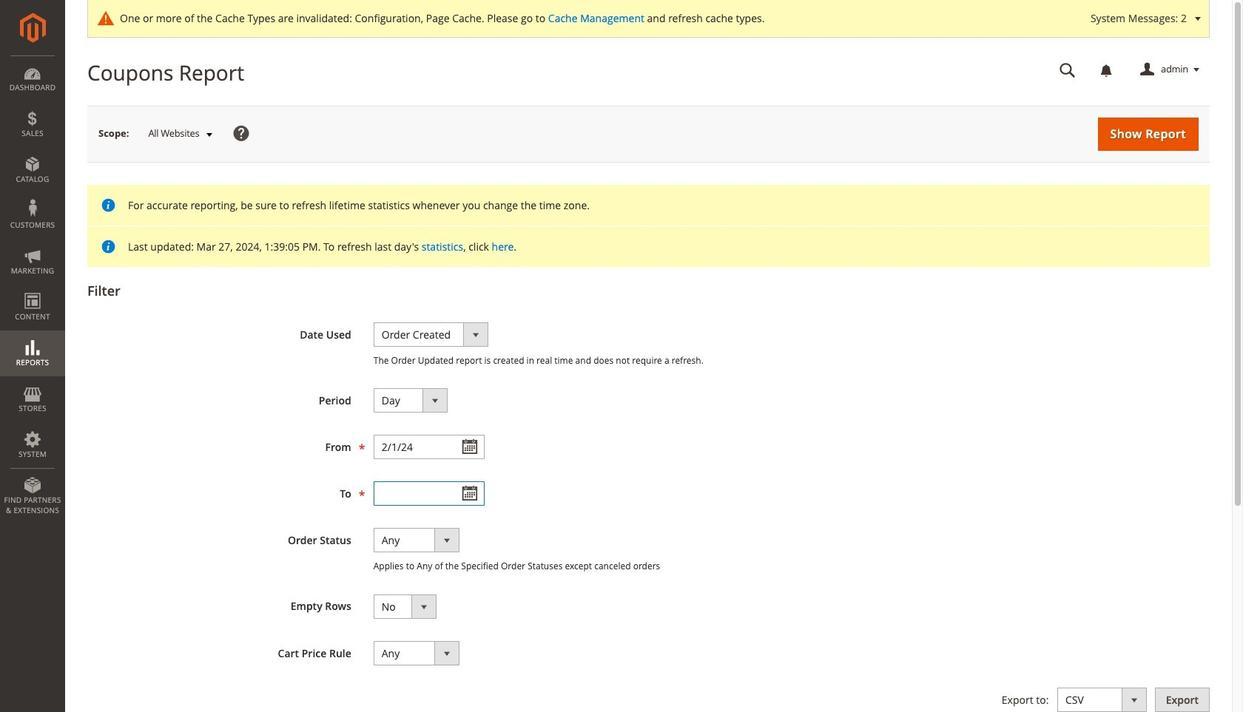Task type: locate. For each thing, give the bounding box(es) containing it.
magento admin panel image
[[20, 13, 46, 43]]

menu bar
[[0, 56, 65, 524]]

None text field
[[374, 436, 485, 460], [374, 482, 485, 507], [374, 436, 485, 460], [374, 482, 485, 507]]



Task type: vqa. For each thing, say whether or not it's contained in the screenshot.
text field
yes



